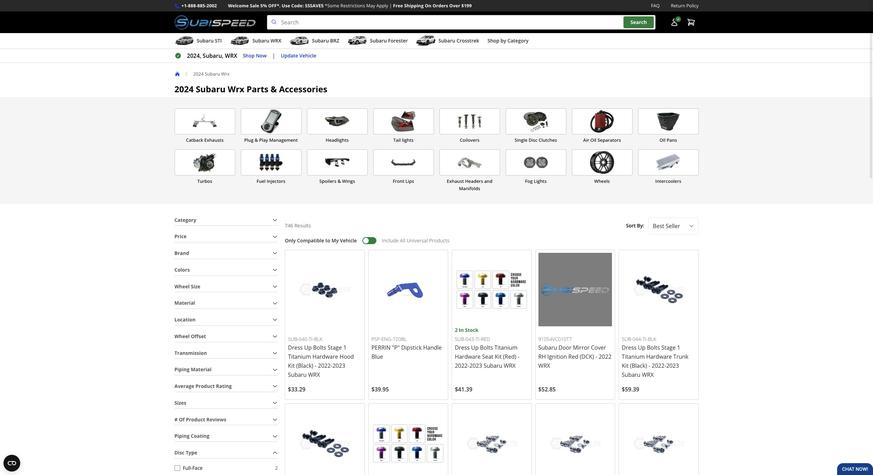 Task type: locate. For each thing, give the bounding box(es) containing it.
up down the 043-
[[471, 344, 479, 352]]

bolts inside sub-040-ti-blk dress up bolts stage 1 titanium hardware hood kit (black) - 2022-2023 subaru wrx
[[313, 344, 326, 352]]

2 ti- from the left
[[476, 336, 481, 343]]

shop left by
[[488, 37, 499, 44]]

2024
[[193, 71, 204, 77], [174, 83, 194, 95]]

1 horizontal spatial bolts
[[480, 344, 493, 352]]

2002
[[207, 2, 217, 9]]

stage inside sub-040-ti-blk dress up bolts stage 1 titanium hardware hood kit (black) - 2022-2023 subaru wrx
[[328, 344, 342, 352]]

titanium for dress up bolts stage 1 titanium hardware trunk kit (black) - 2022-2023 subaru wrx
[[622, 353, 645, 361]]

fuel injectors
[[257, 178, 285, 184]]

0 vertical spatial vehicle
[[299, 52, 316, 59]]

1 piping from the top
[[174, 366, 190, 373]]

1 horizontal spatial stage
[[662, 344, 676, 352]]

material up the average product rating
[[191, 366, 212, 373]]

2 inside 2 in stock sub-043-ti-red dress up bolts titanium hardware seat kit (red) - 2022-2023 subaru wrx
[[455, 327, 458, 334]]

subaru inside sub-040-ti-blk dress up bolts stage 1 titanium hardware hood kit (black) - 2022-2023 subaru wrx
[[288, 371, 307, 379]]

1 horizontal spatial sub-
[[455, 336, 466, 343]]

disc
[[529, 137, 538, 143], [174, 450, 185, 456]]

titanium up (red)
[[495, 344, 518, 352]]

0 vertical spatial subaru
[[205, 71, 220, 77]]

kit right seat
[[495, 353, 502, 361]]

2022 wrx stage 1 trunk kit image
[[288, 407, 362, 475], [372, 407, 445, 475]]

"p"
[[392, 344, 400, 352]]

0 vertical spatial 2
[[455, 327, 458, 334]]

2 blk from the left
[[648, 336, 656, 343]]

0 horizontal spatial 2022 wrx stage 1 trunk kit image
[[288, 407, 362, 475]]

wings
[[342, 178, 355, 184]]

2024,
[[187, 52, 201, 60]]

hardware left hood
[[312, 353, 338, 361]]

1 horizontal spatial dress
[[455, 344, 470, 352]]

disc right single
[[529, 137, 538, 143]]

subaru left the sti
[[197, 37, 214, 44]]

1 horizontal spatial blk
[[648, 336, 656, 343]]

1 horizontal spatial disc
[[529, 137, 538, 143]]

1 oil from the left
[[591, 137, 596, 143]]

hardware down the 043-
[[455, 353, 481, 361]]

1 fa24f engine kit image from the left
[[538, 407, 612, 475]]

0 horizontal spatial shop
[[243, 52, 255, 59]]

1 vertical spatial wheel
[[174, 333, 190, 340]]

bolts inside sub-044-ti-blk dress up bolts stage 1 titanium hardware trunk kit (black) - 2022-2023 subaru wrx
[[647, 344, 660, 352]]

rh
[[538, 353, 546, 361]]

1 horizontal spatial vehicle
[[340, 237, 357, 244]]

1 2023 from the left
[[333, 362, 345, 370]]

*some restrictions may apply | free shipping on orders over $199
[[325, 2, 472, 9]]

subaru door mirror cover rh ignition red (dck) - 2022 wrx image
[[538, 253, 612, 327]]

wrx for 2024 subaru wrx parts & accessories
[[228, 83, 244, 95]]

update
[[281, 52, 298, 59]]

3 ti- from the left
[[643, 336, 648, 343]]

1 inside sub-044-ti-blk dress up bolts stage 1 titanium hardware trunk kit (black) - 2022-2023 subaru wrx
[[677, 344, 680, 352]]

2023 inside sub-040-ti-blk dress up bolts stage 1 titanium hardware hood kit (black) - 2022-2023 subaru wrx
[[333, 362, 345, 370]]

1 up hood
[[343, 344, 347, 352]]

2022- inside 2 in stock sub-043-ti-red dress up bolts titanium hardware seat kit (red) - 2022-2023 subaru wrx
[[455, 362, 470, 370]]

0 horizontal spatial stage
[[328, 344, 342, 352]]

wheel size button
[[174, 281, 278, 292]]

blk right 040-
[[314, 336, 323, 343]]

restrictions
[[341, 2, 365, 9]]

ti- inside sub-040-ti-blk dress up bolts stage 1 titanium hardware hood kit (black) - 2022-2023 subaru wrx
[[309, 336, 314, 343]]

subaru down seat
[[484, 362, 502, 370]]

2 horizontal spatial ti-
[[643, 336, 648, 343]]

subaru,
[[203, 52, 224, 60]]

dress down 040-
[[288, 344, 303, 352]]

dress
[[288, 344, 303, 352], [455, 344, 470, 352], [622, 344, 637, 352]]

1 vertical spatial product
[[186, 416, 205, 423]]

subaru up rh
[[538, 344, 557, 352]]

0 horizontal spatial dress
[[288, 344, 303, 352]]

hardware inside sub-040-ti-blk dress up bolts stage 1 titanium hardware hood kit (black) - 2022-2023 subaru wrx
[[312, 353, 338, 361]]

2 up from the left
[[471, 344, 479, 352]]

titanium for dress up bolts stage 1 titanium hardware hood kit (black) - 2022-2023 subaru wrx
[[288, 353, 311, 361]]

1 horizontal spatial ti-
[[476, 336, 481, 343]]

0 horizontal spatial titanium
[[288, 353, 311, 361]]

pans
[[667, 137, 677, 143]]

0 horizontal spatial 2
[[275, 465, 278, 472]]

hardware for dress up bolts stage 1 titanium hardware hood kit (black) - 2022-2023 subaru wrx
[[312, 353, 338, 361]]

2 sub- from the left
[[455, 336, 466, 343]]

3 dress from the left
[[622, 344, 637, 352]]

0 horizontal spatial bolts
[[313, 344, 326, 352]]

0 horizontal spatial |
[[272, 52, 275, 60]]

1 vertical spatial vehicle
[[340, 237, 357, 244]]

subaru up $33.29
[[288, 371, 307, 379]]

average product rating
[[174, 383, 232, 390]]

0 horizontal spatial up
[[304, 344, 312, 352]]

2 piping from the top
[[174, 433, 190, 440]]

3 sub- from the left
[[622, 336, 633, 343]]

0 horizontal spatial vehicle
[[299, 52, 316, 59]]

0 horizontal spatial 1
[[343, 344, 347, 352]]

2023 down trunk
[[666, 362, 679, 370]]

$59.39
[[622, 386, 639, 394]]

2 1 from the left
[[677, 344, 680, 352]]

2 horizontal spatial 2023
[[666, 362, 679, 370]]

2024 for 2024 subaru wrx
[[193, 71, 204, 77]]

wheel offset button
[[174, 331, 278, 342]]

- inside 2 in stock sub-043-ti-red dress up bolts titanium hardware seat kit (red) - 2022-2023 subaru wrx
[[518, 353, 520, 361]]

1 vertical spatial 2
[[275, 465, 278, 472]]

kit for dress up bolts stage 1 titanium hardware hood kit (black) - 2022-2023 subaru wrx
[[288, 362, 295, 370]]

2023 inside 2 in stock sub-043-ti-red dress up bolts titanium hardware seat kit (red) - 2022-2023 subaru wrx
[[470, 362, 482, 370]]

sub- inside sub-040-ti-blk dress up bolts stage 1 titanium hardware hood kit (black) - 2022-2023 subaru wrx
[[288, 336, 299, 343]]

1 blk from the left
[[314, 336, 323, 343]]

1 horizontal spatial titanium
[[495, 344, 518, 352]]

piping inside "dropdown button"
[[174, 433, 190, 440]]

fog lights image
[[506, 150, 566, 175]]

|
[[389, 2, 392, 9], [272, 52, 275, 60]]

titanium down 040-
[[288, 353, 311, 361]]

disc left type at left
[[174, 450, 185, 456]]

0 horizontal spatial oil
[[591, 137, 596, 143]]

1 vertical spatial subaru
[[196, 83, 226, 95]]

search input field
[[267, 15, 656, 30]]

up down 040-
[[304, 344, 312, 352]]

product right of
[[186, 416, 205, 423]]

piping inside dropdown button
[[174, 366, 190, 373]]

1 sub- from the left
[[288, 336, 299, 343]]

0 vertical spatial shop
[[488, 37, 499, 44]]

colors
[[174, 267, 190, 273]]

hardware inside 2 in stock sub-043-ti-red dress up bolts titanium hardware seat kit (red) - 2022-2023 subaru wrx
[[455, 353, 481, 361]]

dress inside sub-044-ti-blk dress up bolts stage 1 titanium hardware trunk kit (black) - 2022-2023 subaru wrx
[[622, 344, 637, 352]]

subaru for subaru wrx
[[253, 37, 269, 44]]

& for plug
[[255, 137, 258, 143]]

sizes
[[174, 400, 186, 406]]

1 inside sub-040-ti-blk dress up bolts stage 1 titanium hardware hood kit (black) - 2022-2023 subaru wrx
[[343, 344, 347, 352]]

red
[[481, 336, 490, 343]]

bolts for dress up bolts stage 1 titanium hardware hood kit (black) - 2022-2023 subaru wrx
[[313, 344, 326, 352]]

kit
[[495, 353, 502, 361], [288, 362, 295, 370], [622, 362, 629, 370]]

1 horizontal spatial (black)
[[630, 362, 647, 370]]

tail lights image
[[374, 109, 433, 134]]

subaru brz button
[[290, 35, 339, 48]]

vehicle right my at the left of page
[[340, 237, 357, 244]]

kit inside sub-044-ti-blk dress up bolts stage 1 titanium hardware trunk kit (black) - 2022-2023 subaru wrx
[[622, 362, 629, 370]]

perrin
[[372, 344, 391, 352]]

tail
[[393, 137, 401, 143]]

2022
[[599, 353, 612, 361]]

2 horizontal spatial sub-
[[622, 336, 633, 343]]

1 dress from the left
[[288, 344, 303, 352]]

1 horizontal spatial shop
[[488, 37, 499, 44]]

dress inside sub-040-ti-blk dress up bolts stage 1 titanium hardware hood kit (black) - 2022-2023 subaru wrx
[[288, 344, 303, 352]]

product left rating
[[196, 383, 215, 390]]

2 for 2 in stock sub-043-ti-red dress up bolts titanium hardware seat kit (red) - 2022-2023 subaru wrx
[[455, 327, 458, 334]]

0 horizontal spatial kit
[[288, 362, 295, 370]]

ti- inside sub-044-ti-blk dress up bolts stage 1 titanium hardware trunk kit (black) - 2022-2023 subaru wrx
[[643, 336, 648, 343]]

1 horizontal spatial |
[[389, 2, 392, 9]]

1 2022- from the left
[[318, 362, 333, 370]]

0 horizontal spatial disc
[[174, 450, 185, 456]]

subaru inside dropdown button
[[312, 37, 329, 44]]

material inside material dropdown button
[[174, 300, 195, 307]]

subaru up "$59.39"
[[622, 371, 641, 379]]

2 2022- from the left
[[455, 362, 470, 370]]

price
[[174, 233, 187, 240]]

2024 for 2024 subaru wrx parts & accessories
[[174, 83, 194, 95]]

2022- for dress up bolts stage 1 titanium hardware hood kit (black) - 2022-2023 subaru wrx
[[318, 362, 333, 370]]

2 horizontal spatial dress
[[622, 344, 637, 352]]

up inside 2 in stock sub-043-ti-red dress up bolts titanium hardware seat kit (red) - 2022-2023 subaru wrx
[[471, 344, 479, 352]]

blk inside sub-040-ti-blk dress up bolts stage 1 titanium hardware hood kit (black) - 2022-2023 subaru wrx
[[314, 336, 323, 343]]

kit up $33.29
[[288, 362, 295, 370]]

0 horizontal spatial 2023
[[333, 362, 345, 370]]

subaru left brz
[[312, 37, 329, 44]]

(black) up $33.29
[[296, 362, 313, 370]]

dress down the 043-
[[455, 344, 470, 352]]

2022-
[[318, 362, 333, 370], [455, 362, 470, 370], [652, 362, 666, 370]]

1 vertical spatial wrx
[[228, 83, 244, 95]]

titanium inside 2 in stock sub-043-ti-red dress up bolts titanium hardware seat kit (red) - 2022-2023 subaru wrx
[[495, 344, 518, 352]]

/
[[186, 70, 188, 78]]

1 vertical spatial 2024
[[174, 83, 194, 95]]

subaru inside 2 in stock sub-043-ti-red dress up bolts titanium hardware seat kit (red) - 2022-2023 subaru wrx
[[484, 362, 502, 370]]

subaru left the crosstrek
[[439, 37, 455, 44]]

0 horizontal spatial ti-
[[309, 336, 314, 343]]

vehicle down the "subaru brz" dropdown button
[[299, 52, 316, 59]]

3 2023 from the left
[[666, 362, 679, 370]]

0 vertical spatial material
[[174, 300, 195, 307]]

vehicle
[[299, 52, 316, 59], [340, 237, 357, 244]]

select... image
[[689, 223, 694, 229]]

product inside dropdown button
[[196, 383, 215, 390]]

wrx down subaru,
[[221, 71, 230, 77]]

2 horizontal spatial hardware
[[646, 353, 672, 361]]

welcome sale 5% off*. use code: sssave5
[[228, 2, 324, 9]]

button image
[[670, 18, 679, 27]]

2 horizontal spatial titanium
[[622, 353, 645, 361]]

up for dress up bolts stage 1 titanium hardware trunk kit (black) - 2022-2023 subaru wrx
[[638, 344, 646, 352]]

a subaru wrx thumbnail image image
[[230, 36, 250, 46]]

0 horizontal spatial hardware
[[312, 353, 338, 361]]

up inside sub-040-ti-blk dress up bolts stage 1 titanium hardware hood kit (black) - 2022-2023 subaru wrx
[[304, 344, 312, 352]]

wheel
[[174, 283, 190, 290], [174, 333, 190, 340]]

stage inside sub-044-ti-blk dress up bolts stage 1 titanium hardware trunk kit (black) - 2022-2023 subaru wrx
[[662, 344, 676, 352]]

intercoolers image
[[638, 150, 698, 175]]

subaru for subaru brz
[[312, 37, 329, 44]]

turbos image
[[175, 150, 235, 175]]

1 horizontal spatial 2
[[455, 327, 458, 334]]

sub- inside sub-044-ti-blk dress up bolts stage 1 titanium hardware trunk kit (black) - 2022-2023 subaru wrx
[[622, 336, 633, 343]]

0 vertical spatial wheel
[[174, 283, 190, 290]]

1 vertical spatial disc
[[174, 450, 185, 456]]

(black) inside sub-044-ti-blk dress up bolts stage 1 titanium hardware trunk kit (black) - 2022-2023 subaru wrx
[[630, 362, 647, 370]]

shop for shop now
[[243, 52, 255, 59]]

wheel for wheel offset
[[174, 333, 190, 340]]

may
[[366, 2, 375, 9]]

kit inside sub-040-ti-blk dress up bolts stage 1 titanium hardware hood kit (black) - 2022-2023 subaru wrx
[[288, 362, 295, 370]]

oil pans image
[[638, 109, 698, 134]]

shop left now
[[243, 52, 255, 59]]

2 horizontal spatial &
[[338, 178, 341, 184]]

2 horizontal spatial 2022-
[[652, 362, 666, 370]]

titanium inside sub-040-ti-blk dress up bolts stage 1 titanium hardware hood kit (black) - 2022-2023 subaru wrx
[[288, 353, 311, 361]]

wrx inside sub-044-ti-blk dress up bolts stage 1 titanium hardware trunk kit (black) - 2022-2023 subaru wrx
[[642, 371, 654, 379]]

2022- inside sub-040-ti-blk dress up bolts stage 1 titanium hardware hood kit (black) - 2022-2023 subaru wrx
[[318, 362, 333, 370]]

piping up average
[[174, 366, 190, 373]]

ignition
[[547, 353, 567, 361]]

blk right '044-'
[[648, 336, 656, 343]]

- inside subaru door mirror cover rh ignition red (dck) - 2022 wrx
[[596, 353, 597, 361]]

fuel injectors button
[[241, 150, 301, 193]]

sub- inside 2 in stock sub-043-ti-red dress up bolts titanium hardware seat kit (red) - 2022-2023 subaru wrx
[[455, 336, 466, 343]]

piping down of
[[174, 433, 190, 440]]

subispeed logo image
[[174, 15, 256, 30]]

0 horizontal spatial fa24f engine kit image
[[538, 407, 612, 475]]

1 wheel from the top
[[174, 283, 190, 290]]

1 hardware from the left
[[312, 353, 338, 361]]

category
[[508, 37, 529, 44]]

3 bolts from the left
[[647, 344, 660, 352]]

1 vertical spatial piping
[[174, 433, 190, 440]]

size
[[191, 283, 200, 290]]

0 vertical spatial disc
[[529, 137, 538, 143]]

0 vertical spatial piping
[[174, 366, 190, 373]]

oil left pans
[[660, 137, 666, 143]]

update vehicle
[[281, 52, 316, 59]]

1 bolts from the left
[[313, 344, 326, 352]]

sub-044-ti-blk dress up bolts stage 1 titanium hardware trunk kit (black) - 2022-2023 subaru wrx
[[622, 336, 689, 379]]

& left play
[[255, 137, 258, 143]]

hardware left trunk
[[646, 353, 672, 361]]

1 horizontal spatial kit
[[495, 353, 502, 361]]

catback exhausts button
[[174, 108, 235, 144]]

subaru left forester
[[370, 37, 387, 44]]

1 up trunk
[[677, 344, 680, 352]]

(black)
[[296, 362, 313, 370], [630, 362, 647, 370]]

1 up from the left
[[304, 344, 312, 352]]

search
[[631, 19, 647, 26]]

0 horizontal spatial blk
[[314, 336, 323, 343]]

material
[[174, 300, 195, 307], [191, 366, 212, 373]]

subaru up now
[[253, 37, 269, 44]]

& right parts
[[271, 83, 277, 95]]

wheel left the "offset" at bottom
[[174, 333, 190, 340]]

wrx inside subaru door mirror cover rh ignition red (dck) - 2022 wrx
[[538, 362, 550, 370]]

1 horizontal spatial hardware
[[455, 353, 481, 361]]

0 horizontal spatial sub-
[[288, 336, 299, 343]]

fuel
[[257, 178, 266, 184]]

2 hardware from the left
[[455, 353, 481, 361]]

2 2023 from the left
[[470, 362, 482, 370]]

3 hardware from the left
[[646, 353, 672, 361]]

dress up bolts fa24f engine kit - 2022-2023 wrx image
[[455, 407, 529, 475]]

stage up trunk
[[662, 344, 676, 352]]

hardware
[[312, 353, 338, 361], [455, 353, 481, 361], [646, 353, 672, 361]]

a subaru forester thumbnail image image
[[348, 36, 367, 46]]

return
[[671, 2, 685, 9]]

0 vertical spatial product
[[196, 383, 215, 390]]

0 vertical spatial &
[[271, 83, 277, 95]]

blk inside sub-044-ti-blk dress up bolts stage 1 titanium hardware trunk kit (black) - 2022-2023 subaru wrx
[[648, 336, 656, 343]]

2023 down seat
[[470, 362, 482, 370]]

2 (black) from the left
[[630, 362, 647, 370]]

(dck)
[[580, 353, 594, 361]]

1 2022 wrx stage 1 trunk kit image from the left
[[288, 407, 362, 475]]

offset
[[191, 333, 206, 340]]

oil right air
[[591, 137, 596, 143]]

1 vertical spatial |
[[272, 52, 275, 60]]

faq
[[651, 2, 660, 9]]

subaru inside subaru door mirror cover rh ignition red (dck) - 2022 wrx
[[538, 344, 557, 352]]

2 horizontal spatial bolts
[[647, 344, 660, 352]]

& left wings
[[338, 178, 341, 184]]

1 vertical spatial material
[[191, 366, 212, 373]]

2023
[[333, 362, 345, 370], [470, 362, 482, 370], [666, 362, 679, 370]]

air oil separators image
[[572, 109, 632, 134]]

stage up hood
[[328, 344, 342, 352]]

wrx left parts
[[228, 83, 244, 95]]

subaru wrx
[[253, 37, 281, 44]]

product
[[196, 383, 215, 390], [186, 416, 205, 423]]

1 horizontal spatial 1
[[677, 344, 680, 352]]

1 horizontal spatial 2022 wrx stage 1 trunk kit image
[[372, 407, 445, 475]]

2022- inside sub-044-ti-blk dress up bolts stage 1 titanium hardware trunk kit (black) - 2022-2023 subaru wrx
[[652, 362, 666, 370]]

| right now
[[272, 52, 275, 60]]

location
[[174, 317, 196, 323]]

3 2022- from the left
[[652, 362, 666, 370]]

dress up bolts stage 1 titanium hardware trunk kit (black) - 2022-2023 subaru wrx image
[[622, 253, 696, 327]]

up inside sub-044-ti-blk dress up bolts stage 1 titanium hardware trunk kit (black) - 2022-2023 subaru wrx
[[638, 344, 646, 352]]

wrx
[[221, 71, 230, 77], [228, 83, 244, 95]]

1 ti- from the left
[[309, 336, 314, 343]]

search button
[[624, 17, 654, 28]]

titanium down '044-'
[[622, 353, 645, 361]]

2 stage from the left
[[662, 344, 676, 352]]

ti- inside 2 in stock sub-043-ti-red dress up bolts titanium hardware seat kit (red) - 2022-2023 subaru wrx
[[476, 336, 481, 343]]

2023 for dress up bolts stage 1 titanium hardware trunk kit (black) - 2022-2023 subaru wrx
[[666, 362, 679, 370]]

blk for trunk
[[648, 336, 656, 343]]

kit up "$59.39"
[[622, 362, 629, 370]]

1 horizontal spatial 2023
[[470, 362, 482, 370]]

subaru forester
[[370, 37, 408, 44]]

2 wheel from the top
[[174, 333, 190, 340]]

subaru down 2024 subaru wrx
[[196, 83, 226, 95]]

888-
[[188, 2, 197, 9]]

0 horizontal spatial &
[[255, 137, 258, 143]]

piping
[[174, 366, 190, 373], [174, 433, 190, 440]]

1 vertical spatial shop
[[243, 52, 255, 59]]

tail lights button
[[373, 108, 434, 144]]

2 horizontal spatial kit
[[622, 362, 629, 370]]

dress for dress up bolts stage 1 titanium hardware hood kit (black) - 2022-2023 subaru wrx
[[288, 344, 303, 352]]

manifolds
[[459, 186, 480, 192]]

dress inside 2 in stock sub-043-ti-red dress up bolts titanium hardware seat kit (red) - 2022-2023 subaru wrx
[[455, 344, 470, 352]]

0 vertical spatial wrx
[[221, 71, 230, 77]]

1 horizontal spatial up
[[471, 344, 479, 352]]

| left free
[[389, 2, 392, 9]]

subaru down 2024, subaru, wrx
[[205, 71, 220, 77]]

#
[[174, 416, 178, 423]]

2 bolts from the left
[[480, 344, 493, 352]]

ti- for dress up bolts stage 1 titanium hardware hood kit (black) - 2022-2023 subaru wrx
[[309, 336, 314, 343]]

subaru sti
[[197, 37, 222, 44]]

sub-040-ti-blk dress up bolts stage 1 titanium hardware hood kit (black) - 2022-2023 subaru wrx
[[288, 336, 354, 379]]

headlights image
[[307, 109, 367, 134]]

fa24f engine kit image
[[538, 407, 612, 475], [622, 407, 696, 475]]

1 horizontal spatial &
[[271, 83, 277, 95]]

1
[[343, 344, 347, 352], [677, 344, 680, 352]]

(red)
[[503, 353, 516, 361]]

2 vertical spatial &
[[338, 178, 341, 184]]

orders
[[433, 2, 448, 9]]

forester
[[388, 37, 408, 44]]

ti-
[[309, 336, 314, 343], [476, 336, 481, 343], [643, 336, 648, 343]]

dress for dress up bolts stage 1 titanium hardware trunk kit (black) - 2022-2023 subaru wrx
[[622, 344, 637, 352]]

catback exhausts
[[186, 137, 224, 143]]

1 horizontal spatial oil
[[660, 137, 666, 143]]

wheel left size
[[174, 283, 190, 290]]

home image
[[174, 71, 180, 77]]

shop inside dropdown button
[[488, 37, 499, 44]]

shop by category button
[[488, 35, 529, 48]]

(black) for $33.29
[[296, 362, 313, 370]]

hardware inside sub-044-ti-blk dress up bolts stage 1 titanium hardware trunk kit (black) - 2022-2023 subaru wrx
[[646, 353, 672, 361]]

dress down '044-'
[[622, 344, 637, 352]]

&
[[271, 83, 277, 95], [255, 137, 258, 143], [338, 178, 341, 184]]

1 stage from the left
[[328, 344, 342, 352]]

1 1 from the left
[[343, 344, 347, 352]]

psp-
[[372, 336, 381, 343]]

titanium inside sub-044-ti-blk dress up bolts stage 1 titanium hardware trunk kit (black) - 2022-2023 subaru wrx
[[622, 353, 645, 361]]

3 up from the left
[[638, 344, 646, 352]]

2024 down /
[[174, 83, 194, 95]]

0 horizontal spatial (black)
[[296, 362, 313, 370]]

up down '044-'
[[638, 344, 646, 352]]

2024 right /
[[193, 71, 204, 77]]

2023 down hood
[[333, 362, 345, 370]]

spoilers & wings image
[[307, 150, 367, 175]]

0 vertical spatial 2024
[[193, 71, 204, 77]]

2 dress from the left
[[455, 344, 470, 352]]

wrx
[[271, 37, 281, 44], [225, 52, 237, 60], [504, 362, 516, 370], [538, 362, 550, 370], [308, 371, 320, 379], [642, 371, 654, 379]]

0 horizontal spatial 2022-
[[318, 362, 333, 370]]

eng-
[[381, 336, 393, 343]]

2 horizontal spatial up
[[638, 344, 646, 352]]

(black) inside sub-040-ti-blk dress up bolts stage 1 titanium hardware hood kit (black) - 2022-2023 subaru wrx
[[296, 362, 313, 370]]

2023 inside sub-044-ti-blk dress up bolts stage 1 titanium hardware trunk kit (black) - 2022-2023 subaru wrx
[[666, 362, 679, 370]]

+1-888-885-2002 link
[[181, 2, 217, 9]]

1 horizontal spatial fa24f engine kit image
[[622, 407, 696, 475]]

material up location
[[174, 300, 195, 307]]

1 horizontal spatial 2022-
[[455, 362, 470, 370]]

1 (black) from the left
[[296, 362, 313, 370]]

1 vertical spatial &
[[255, 137, 258, 143]]

(black) up "$59.39"
[[630, 362, 647, 370]]

use
[[282, 2, 290, 9]]



Task type: describe. For each thing, give the bounding box(es) containing it.
sub- for dress up bolts stage 1 titanium hardware trunk kit (black) - 2022-2023 subaru wrx
[[622, 336, 633, 343]]

lights
[[534, 178, 547, 184]]

coilovers
[[460, 137, 480, 143]]

disc inside dropdown button
[[174, 450, 185, 456]]

up for dress up bolts stage 1 titanium hardware hood kit (black) - 2022-2023 subaru wrx
[[304, 344, 312, 352]]

shop for shop by category
[[488, 37, 499, 44]]

turbos
[[197, 178, 212, 184]]

1 for hood
[[343, 344, 347, 352]]

intercoolers button
[[638, 150, 699, 193]]

subaru for subaru crosstrek
[[439, 37, 455, 44]]

& for spoilers
[[338, 178, 341, 184]]

return policy
[[671, 2, 699, 9]]

play
[[259, 137, 268, 143]]

subaru for subaru door mirror cover rh ignition red (dck) - 2022 wrx
[[538, 344, 557, 352]]

tail lights
[[393, 137, 414, 143]]

- inside sub-040-ti-blk dress up bolts stage 1 titanium hardware hood kit (black) - 2022-2023 subaru wrx
[[315, 362, 317, 370]]

include all universal products
[[382, 237, 449, 244]]

front lips
[[393, 178, 414, 184]]

2023 for dress up bolts stage 1 titanium hardware hood kit (black) - 2022-2023 subaru wrx
[[333, 362, 345, 370]]

sizes button
[[174, 398, 278, 409]]

2 fa24f engine kit image from the left
[[622, 407, 696, 475]]

front lips button
[[373, 150, 434, 193]]

headlights button
[[307, 108, 368, 144]]

brand button
[[174, 248, 278, 259]]

rating
[[216, 383, 232, 390]]

single disc clutches button
[[506, 108, 566, 144]]

include
[[382, 237, 399, 244]]

welcome
[[228, 2, 249, 9]]

policy
[[687, 2, 699, 9]]

hardware for dress up bolts stage 1 titanium hardware trunk kit (black) - 2022-2023 subaru wrx
[[646, 353, 672, 361]]

vehicle inside button
[[299, 52, 316, 59]]

+1-888-885-2002
[[181, 2, 217, 9]]

(black) for $59.39
[[630, 362, 647, 370]]

$33.29
[[288, 386, 306, 394]]

coating
[[191, 433, 209, 440]]

subaru inside sub-044-ti-blk dress up bolts stage 1 titanium hardware trunk kit (black) - 2022-2023 subaru wrx
[[622, 371, 641, 379]]

now
[[256, 52, 267, 59]]

oil pans
[[660, 137, 677, 143]]

sort by:
[[626, 223, 644, 229]]

results
[[295, 223, 311, 229]]

wheel for wheel size
[[174, 283, 190, 290]]

single
[[515, 137, 528, 143]]

door
[[559, 344, 572, 352]]

kit inside 2 in stock sub-043-ti-red dress up bolts titanium hardware seat kit (red) - 2022-2023 subaru wrx
[[495, 353, 502, 361]]

bolts inside 2 in stock sub-043-ti-red dress up bolts titanium hardware seat kit (red) - 2022-2023 subaru wrx
[[480, 344, 493, 352]]

a subaru sti thumbnail image image
[[174, 36, 194, 46]]

$199
[[461, 2, 472, 9]]

040-
[[299, 336, 309, 343]]

044-
[[633, 336, 643, 343]]

fog
[[525, 178, 533, 184]]

category
[[174, 217, 196, 223]]

subaru sti button
[[174, 35, 222, 48]]

open widget image
[[3, 455, 20, 472]]

dress up bolts titanium hardware seat kit (red) - 2022-2023 subaru wrx image
[[455, 253, 529, 327]]

coilovers image
[[440, 109, 500, 134]]

seat
[[482, 353, 493, 361]]

transmission button
[[174, 348, 278, 359]]

material inside piping material dropdown button
[[191, 366, 212, 373]]

Select... button
[[649, 218, 699, 235]]

update vehicle button
[[281, 52, 316, 60]]

# of product reviews button
[[174, 415, 278, 425]]

perrin "p" dipstick handle blue image
[[372, 253, 445, 327]]

stage for trunk
[[662, 344, 676, 352]]

0 vertical spatial |
[[389, 2, 392, 9]]

separators
[[598, 137, 621, 143]]

catback exhausts image
[[175, 109, 235, 134]]

subaru for 2024 subaru wrx parts & accessories
[[196, 83, 226, 95]]

sub- for dress up bolts stage 1 titanium hardware hood kit (black) - 2022-2023 subaru wrx
[[288, 336, 299, 343]]

wheels image
[[572, 150, 632, 175]]

1 for trunk
[[677, 344, 680, 352]]

a subaru crosstrek thumbnail image image
[[416, 36, 436, 46]]

colors button
[[174, 265, 278, 276]]

plug & play management
[[244, 137, 298, 143]]

blue
[[372, 353, 383, 361]]

subaru crosstrek
[[439, 37, 479, 44]]

full-
[[183, 465, 192, 472]]

wrx for 2024 subaru wrx
[[221, 71, 230, 77]]

my
[[332, 237, 339, 244]]

turbos button
[[174, 150, 235, 193]]

ti- for dress up bolts stage 1 titanium hardware trunk kit (black) - 2022-2023 subaru wrx
[[643, 336, 648, 343]]

exhaust headers and manifolds image
[[440, 150, 500, 175]]

dipstick
[[401, 344, 422, 352]]

handle
[[423, 344, 442, 352]]

wrx inside 2 in stock sub-043-ti-red dress up bolts titanium hardware seat kit (red) - 2022-2023 subaru wrx
[[504, 362, 516, 370]]

fog lights button
[[506, 150, 566, 193]]

to
[[325, 237, 330, 244]]

subaru for subaru sti
[[197, 37, 214, 44]]

bolts for dress up bolts stage 1 titanium hardware trunk kit (black) - 2022-2023 subaru wrx
[[647, 344, 660, 352]]

of
[[179, 416, 185, 423]]

exhaust headers and manifolds
[[447, 178, 493, 192]]

catback
[[186, 137, 203, 143]]

dress up bolts stage 1 titanium hardware hood kit (black) - 2022-2023 subaru wrx image
[[288, 253, 362, 327]]

in
[[459, 327, 464, 334]]

disc type button
[[174, 448, 278, 459]]

fog lights
[[525, 178, 547, 184]]

product inside dropdown button
[[186, 416, 205, 423]]

fuel injectors image
[[241, 150, 301, 175]]

shop by category
[[488, 37, 529, 44]]

wrx inside dropdown button
[[271, 37, 281, 44]]

2 for 2
[[275, 465, 278, 472]]

clutches
[[539, 137, 557, 143]]

subaru door mirror cover rh ignition red (dck) - 2022 wrx
[[538, 344, 612, 370]]

subaru for subaru forester
[[370, 37, 387, 44]]

sort
[[626, 223, 636, 229]]

only compatible to my vehicle
[[285, 237, 357, 244]]

all
[[400, 237, 405, 244]]

spoilers & wings
[[319, 178, 355, 184]]

type
[[186, 450, 197, 456]]

kit for dress up bolts stage 1 titanium hardware trunk kit (black) - 2022-2023 subaru wrx
[[622, 362, 629, 370]]

2 oil from the left
[[660, 137, 666, 143]]

2024 subaru wrx
[[193, 71, 230, 77]]

Full-Face button
[[174, 466, 180, 471]]

sti
[[215, 37, 222, 44]]

red
[[568, 353, 578, 361]]

plug & play management image
[[241, 109, 301, 134]]

blk for hood
[[314, 336, 323, 343]]

single disc clutches image
[[506, 109, 566, 134]]

over
[[449, 2, 460, 9]]

subaru for 2024 subaru wrx
[[205, 71, 220, 77]]

management
[[269, 137, 298, 143]]

disc inside "button"
[[529, 137, 538, 143]]

043-
[[466, 336, 476, 343]]

front lips image
[[374, 150, 433, 175]]

air oil separators button
[[572, 108, 633, 144]]

off*.
[[268, 2, 281, 9]]

piping coating
[[174, 433, 209, 440]]

2 2022 wrx stage 1 trunk kit image from the left
[[372, 407, 445, 475]]

category button
[[174, 215, 278, 226]]

mirror
[[573, 344, 590, 352]]

stage for hood
[[328, 344, 342, 352]]

headlights
[[326, 137, 349, 143]]

720bl
[[393, 336, 407, 343]]

2024, subaru, wrx
[[187, 52, 237, 60]]

a subaru brz thumbnail image image
[[290, 36, 309, 46]]

2022- for dress up bolts stage 1 titanium hardware trunk kit (black) - 2022-2023 subaru wrx
[[652, 362, 666, 370]]

intercoolers
[[655, 178, 681, 184]]

piping for piping material
[[174, 366, 190, 373]]

$39.95
[[372, 386, 389, 394]]

piping for piping coating
[[174, 433, 190, 440]]

subaru wrx button
[[230, 35, 281, 48]]

- inside sub-044-ti-blk dress up bolts stage 1 titanium hardware trunk kit (black) - 2022-2023 subaru wrx
[[649, 362, 650, 370]]

wrx inside sub-040-ti-blk dress up bolts stage 1 titanium hardware hood kit (black) - 2022-2023 subaru wrx
[[308, 371, 320, 379]]

# of product reviews
[[174, 416, 226, 423]]

return policy link
[[671, 2, 699, 9]]

injectors
[[267, 178, 285, 184]]



Task type: vqa. For each thing, say whether or not it's contained in the screenshot.
"PTP" in 6 In Stock Fpro35-011-04 Ptp Turbo Blankets Turbo Blanket T3/T4 - Universal
no



